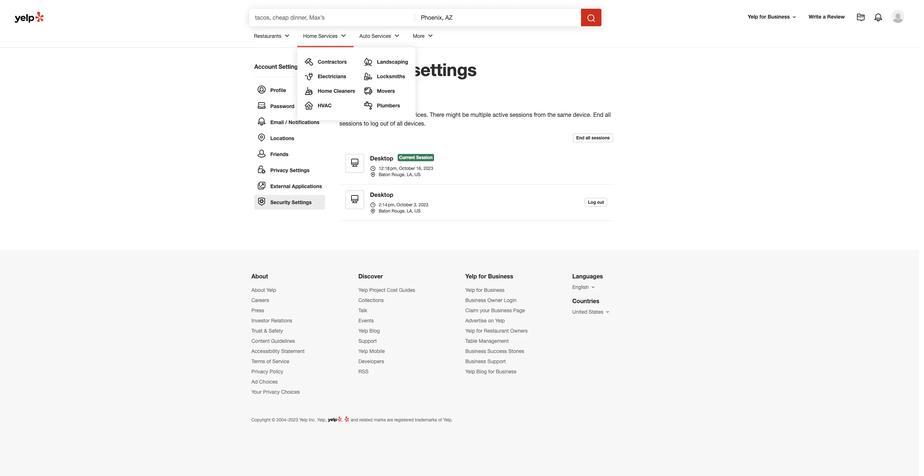 Task type: locate. For each thing, give the bounding box(es) containing it.
2 24 chevron down v2 image from the left
[[426, 31, 435, 40]]

2 desktop from the top
[[370, 191, 394, 198]]

, left 16,
[[397, 166, 398, 171]]

of left yelp. at the left bottom of page
[[438, 417, 442, 423]]

about up about yelp link
[[252, 273, 268, 279]]

0 vertical spatial ,
[[397, 166, 398, 171]]

events link
[[359, 318, 374, 324]]

0 horizontal spatial security
[[270, 199, 290, 205]]

2 horizontal spatial of
[[438, 417, 442, 423]]

2 about from the top
[[252, 287, 265, 293]]

1 vertical spatial home
[[318, 88, 332, 94]]

choices down policy
[[281, 389, 300, 395]]

2 us from the top
[[415, 209, 421, 214]]

yelp blog
[[359, 328, 380, 334]]

16 chevron down v2 image down languages on the bottom right of the page
[[591, 284, 596, 290]]

16 clock v2 image
[[370, 202, 376, 208]]

1 24 chevron down v2 image from the left
[[393, 31, 401, 40]]

1 vertical spatial 16 chevron down v2 image
[[605, 309, 611, 315]]

2 none field from the left
[[421, 13, 576, 21]]

yelp inside button
[[748, 14, 759, 20]]

0 horizontal spatial none field
[[255, 13, 410, 21]]

24 marker v2 image
[[257, 133, 266, 142]]

for up yelp for business link
[[479, 273, 487, 279]]

none field find
[[255, 13, 410, 21]]

, left 3,
[[394, 202, 396, 207]]

1 vertical spatial la,
[[407, 209, 414, 214]]

1 vertical spatial 2023
[[419, 202, 429, 207]]

None field
[[255, 13, 410, 21], [421, 13, 576, 21]]

1 vertical spatial devices.
[[404, 120, 426, 127]]

1 vertical spatial baton rouge, la, us
[[379, 209, 421, 214]]

security settings
[[340, 59, 477, 80]]

applications
[[292, 183, 322, 189]]

1 horizontal spatial 16 chevron down v2 image
[[605, 309, 611, 315]]

settings down applications
[[292, 199, 312, 205]]

more
[[413, 33, 425, 39]]

support
[[359, 338, 377, 344], [488, 358, 506, 364]]

ad choices
[[252, 379, 278, 385]]

2 baton rouge, la, us from the top
[[379, 209, 421, 214]]

0 horizontal spatial all
[[397, 120, 403, 127]]

device.
[[573, 111, 592, 118]]

there
[[430, 111, 445, 118]]

baton rouge, la, us for october 16, 2023
[[379, 172, 421, 177]]

end inside button
[[577, 135, 585, 140]]

0 vertical spatial 16 chevron down v2 image
[[591, 284, 596, 290]]

1 rouge, from the top
[[392, 172, 406, 177]]

end down device.
[[577, 135, 585, 140]]

security inside 'menu item'
[[270, 199, 290, 205]]

login
[[504, 297, 517, 303]]

business categories element
[[0, 0, 920, 476]]

1 vertical spatial us
[[415, 209, 421, 214]]

about up careers
[[252, 287, 265, 293]]

2 rouge, from the top
[[392, 209, 406, 214]]

discover
[[359, 273, 383, 279]]

us for 16,
[[415, 172, 421, 177]]

1 horizontal spatial services
[[372, 33, 391, 39]]

1 horizontal spatial blog
[[477, 369, 487, 374]]

24 profile v2 image
[[257, 85, 266, 94]]

1 vertical spatial desktop
[[370, 191, 394, 198]]

24 plumbers v2 image
[[364, 101, 373, 110]]

yelp for business up yelp for business link
[[466, 273, 514, 279]]

yelp project cost guides link
[[359, 287, 415, 293]]

0 vertical spatial baton rouge, la, us
[[379, 172, 421, 177]]

1 vertical spatial all
[[397, 120, 403, 127]]

1 vertical spatial october
[[397, 202, 413, 207]]

desktop up 12:18 pm
[[370, 155, 394, 162]]

press
[[252, 307, 264, 313]]

menu containing contractors
[[298, 47, 416, 120]]

1 vertical spatial out
[[598, 199, 604, 205]]

24 chevron down v2 image right restaurants
[[283, 31, 292, 40]]

business inside button
[[768, 14, 790, 20]]

0 horizontal spatial home
[[303, 33, 317, 39]]

0 vertical spatial home
[[303, 33, 317, 39]]

terms of service link
[[252, 358, 289, 364]]

settings left 24 contractor v2 'icon'
[[279, 63, 301, 70]]

content guidelines
[[252, 338, 295, 344]]

trademarks
[[415, 417, 437, 423]]

1 vertical spatial yelp for business
[[466, 273, 514, 279]]

end right device.
[[594, 111, 604, 118]]

0 vertical spatial end
[[594, 111, 604, 118]]

0 horizontal spatial of
[[267, 358, 271, 364]]

page
[[514, 307, 525, 313]]

home for home services
[[303, 33, 317, 39]]

your sessions
[[340, 92, 405, 104]]

yelp for business up business owner login
[[466, 287, 505, 293]]

24 password v2 image
[[257, 101, 266, 110]]

all right device.
[[605, 111, 611, 118]]

baton down 2:14 pm
[[379, 209, 391, 214]]

privacy policy
[[252, 369, 283, 374]]

guidelines
[[271, 338, 295, 344]]

1 la, from the top
[[407, 172, 414, 177]]

2023 right 3,
[[419, 202, 429, 207]]

claim your business page link
[[466, 307, 525, 313]]

yelp
[[748, 14, 759, 20], [466, 273, 477, 279], [267, 287, 276, 293], [359, 287, 368, 293], [466, 287, 475, 293], [496, 318, 505, 324], [359, 328, 368, 334], [466, 328, 475, 334], [359, 348, 368, 354], [466, 369, 475, 374], [299, 417, 308, 423]]

la, down '12:18 pm , october 16, 2023'
[[407, 172, 414, 177]]

blog down business support
[[477, 369, 487, 374]]

services for home services
[[318, 33, 338, 39]]

owners
[[510, 328, 528, 334]]

services down find text box
[[318, 33, 338, 39]]

0 vertical spatial support
[[359, 338, 377, 344]]

0 vertical spatial 2023
[[424, 166, 433, 171]]

0 vertical spatial us
[[415, 172, 421, 177]]

24 chevron down v2 image inside auto services "link"
[[393, 31, 401, 40]]

0 vertical spatial devices.
[[407, 111, 428, 118]]

2 horizontal spatial ,
[[397, 166, 398, 171]]

log
[[371, 120, 379, 127]]

support down success
[[488, 358, 506, 364]]

la, down 2:14 pm , october 3, 2023
[[407, 209, 414, 214]]

for left 16 chevron down v2 icon
[[760, 14, 767, 20]]

24 security settings v2 image
[[257, 197, 266, 206]]

24 stations v2 image
[[351, 195, 359, 204]]

24 chevron down v2 image right more
[[426, 31, 435, 40]]

business success stories
[[466, 348, 525, 354]]

0 vertical spatial choices
[[259, 379, 278, 385]]

blog up support link
[[370, 328, 380, 334]]

0 vertical spatial privacy
[[270, 167, 288, 173]]

baton for 12:18 pm
[[379, 172, 391, 177]]

1 vertical spatial choices
[[281, 389, 300, 395]]

privacy down terms
[[252, 369, 268, 374]]

0 horizontal spatial out
[[380, 120, 389, 127]]

0 horizontal spatial end
[[577, 135, 585, 140]]

1 horizontal spatial of
[[390, 120, 395, 127]]

2 la, from the top
[[407, 209, 414, 214]]

all down the these
[[397, 120, 403, 127]]

16 chevron down v2 image right states
[[605, 309, 611, 315]]

baton rouge, la, us down '12:18 pm , october 16, 2023'
[[379, 172, 421, 177]]

yelp burst image
[[344, 416, 350, 422]]

on inside you're signed in on these devices. there might be multiple active sessions from the same device. end all sessions to log out of all devices.
[[383, 111, 389, 118]]

home up hvac
[[318, 88, 332, 94]]

inc.
[[309, 417, 316, 423]]

guides
[[399, 287, 415, 293]]

0 vertical spatial baton
[[379, 172, 391, 177]]

0 horizontal spatial on
[[383, 111, 389, 118]]

baton rouge, la, us for october 3, 2023
[[379, 209, 421, 214]]

0 horizontal spatial support
[[359, 338, 377, 344]]

settings inside 'menu item'
[[292, 199, 312, 205]]

business left 16 chevron down v2 icon
[[768, 14, 790, 20]]

1 horizontal spatial end
[[594, 111, 604, 118]]

0 vertical spatial october
[[399, 166, 415, 171]]

24 chevron down v2 image left auto
[[339, 31, 348, 40]]

1 horizontal spatial choices
[[281, 389, 300, 395]]

1 horizontal spatial home
[[318, 88, 332, 94]]

0 horizontal spatial your
[[252, 389, 262, 395]]

24 chevron down v2 image for restaurants
[[283, 31, 292, 40]]

0 vertical spatial rouge,
[[392, 172, 406, 177]]

business down table
[[466, 348, 486, 354]]

talk
[[359, 307, 367, 313]]

sessions
[[364, 92, 405, 104], [510, 111, 533, 118], [340, 120, 362, 127], [592, 135, 610, 140]]

your privacy choices link
[[252, 389, 300, 395]]

privacy settings
[[270, 167, 310, 173]]

24 heating cooling v2 image
[[305, 101, 314, 110]]

your
[[340, 92, 361, 104], [252, 389, 262, 395]]

2 services from the left
[[372, 33, 391, 39]]

1 vertical spatial about
[[252, 287, 265, 293]]

1 vertical spatial security
[[270, 199, 290, 205]]

24 locksmith v2 image
[[364, 72, 373, 81]]

, for 12:18 pm
[[397, 166, 398, 171]]

end
[[594, 111, 604, 118], [577, 135, 585, 140]]

related
[[360, 417, 373, 423]]

of
[[390, 120, 395, 127], [267, 358, 271, 364], [438, 417, 442, 423]]

services inside "link"
[[372, 33, 391, 39]]

1 vertical spatial rouge,
[[392, 209, 406, 214]]

log out button
[[585, 198, 608, 207]]

0 vertical spatial your
[[340, 92, 361, 104]]

about yelp
[[252, 287, 276, 293]]

business up claim
[[466, 297, 486, 303]]

2 vertical spatial yelp for business
[[466, 287, 505, 293]]

on right in
[[383, 111, 389, 118]]

1 horizontal spatial 24 chevron down v2 image
[[339, 31, 348, 40]]

security settings menu item
[[254, 195, 325, 210]]

might
[[446, 111, 461, 118]]

None search field
[[249, 9, 603, 26]]

for inside button
[[760, 14, 767, 20]]

1 horizontal spatial your
[[340, 92, 361, 104]]

1 24 chevron down v2 image from the left
[[283, 31, 292, 40]]

1 none field from the left
[[255, 13, 410, 21]]

the
[[548, 111, 556, 118]]

owner
[[488, 297, 503, 303]]

out inside you're signed in on these devices. there might be multiple active sessions from the same device. end all sessions to log out of all devices.
[[380, 120, 389, 127]]

of up the privacy policy link
[[267, 358, 271, 364]]

, left and
[[342, 417, 344, 423]]

choices down the privacy policy link
[[259, 379, 278, 385]]

1 vertical spatial ,
[[394, 202, 396, 207]]

rouge, down '12:18 pm , october 16, 2023'
[[392, 172, 406, 177]]

1 vertical spatial blog
[[477, 369, 487, 374]]

2023 right 16,
[[424, 166, 433, 171]]

24 chevron down v2 image for auto services
[[393, 31, 401, 40]]

of down the these
[[390, 120, 395, 127]]

write a review link
[[806, 10, 848, 23]]

accessibility statement
[[252, 348, 305, 354]]

24 chevron down v2 image right auto services
[[393, 31, 401, 40]]

security for security settings
[[340, 59, 407, 80]]

desktop
[[370, 155, 394, 162], [370, 191, 394, 198]]

movers
[[377, 88, 395, 94]]

yelp for business inside button
[[748, 14, 790, 20]]

1 horizontal spatial ,
[[394, 202, 396, 207]]

0 vertical spatial desktop
[[370, 155, 394, 162]]

about for about yelp
[[252, 287, 265, 293]]

rouge, for october 16, 2023
[[392, 172, 406, 177]]

2 horizontal spatial all
[[605, 111, 611, 118]]

yelp for business left 16 chevron down v2 icon
[[748, 14, 790, 20]]

all down device.
[[586, 135, 591, 140]]

la, for 16,
[[407, 172, 414, 177]]

1 services from the left
[[318, 33, 338, 39]]

from
[[534, 111, 546, 118]]

16 chevron down v2 image for countries
[[605, 309, 611, 315]]

locations
[[270, 135, 294, 141]]

16 clock v2 image
[[370, 166, 376, 171]]

3,
[[414, 202, 418, 207]]

24 home cleaning v2 image
[[305, 87, 314, 95]]

0 vertical spatial about
[[252, 273, 268, 279]]

2 24 chevron down v2 image from the left
[[339, 31, 348, 40]]

us down 3,
[[415, 209, 421, 214]]

privacy inside privacy settings link
[[270, 167, 288, 173]]

security for security settings
[[270, 199, 290, 205]]

0 vertical spatial on
[[383, 111, 389, 118]]

success
[[488, 348, 507, 354]]

1 horizontal spatial none field
[[421, 13, 576, 21]]

account settings
[[254, 63, 301, 70]]

english
[[573, 284, 589, 290]]

relations
[[271, 318, 292, 324]]

0 vertical spatial yelp for business
[[748, 14, 790, 20]]

investor
[[252, 318, 270, 324]]

1 vertical spatial support
[[488, 358, 506, 364]]

about
[[252, 273, 268, 279], [252, 287, 265, 293]]

1 vertical spatial end
[[577, 135, 585, 140]]

support down the yelp blog
[[359, 338, 377, 344]]

1 baton rouge, la, us from the top
[[379, 172, 421, 177]]

october left 3,
[[397, 202, 413, 207]]

external applications link
[[254, 179, 325, 194]]

0 vertical spatial security
[[340, 59, 407, 80]]

investor relations link
[[252, 318, 292, 324]]

business owner login link
[[466, 297, 517, 303]]

24 chevron down v2 image inside home services link
[[339, 31, 348, 40]]

devices. down the these
[[404, 120, 426, 127]]

us down 16,
[[415, 172, 421, 177]]

on down claim your business page
[[488, 318, 494, 324]]

1 vertical spatial of
[[267, 358, 271, 364]]

24 notifications nav v2 image
[[257, 117, 266, 126]]

locations link
[[254, 131, 325, 146]]

services right auto
[[372, 33, 391, 39]]

settings
[[279, 63, 301, 70], [290, 167, 310, 173], [292, 199, 312, 205]]

0 vertical spatial settings
[[279, 63, 301, 70]]

choices
[[259, 379, 278, 385], [281, 389, 300, 395]]

blog for yelp blog for business
[[477, 369, 487, 374]]

16 chevron down v2 image inside english popup button
[[591, 284, 596, 290]]

management
[[479, 338, 509, 344]]

0 horizontal spatial ,
[[342, 417, 344, 423]]

1 baton from the top
[[379, 172, 391, 177]]

user actions element
[[743, 9, 915, 54]]

1 us from the top
[[415, 172, 421, 177]]

desktop up 2:14 pm
[[370, 191, 394, 198]]

Near text field
[[421, 13, 576, 21]]

1 horizontal spatial on
[[488, 318, 494, 324]]

baton rouge, la, us down 2:14 pm , october 3, 2023
[[379, 209, 421, 214]]

1 vertical spatial privacy
[[252, 369, 268, 374]]

24 chevron down v2 image inside restaurants link
[[283, 31, 292, 40]]

menu
[[298, 47, 416, 120]]

email / notifications
[[270, 119, 320, 125]]

security settings
[[270, 199, 312, 205]]

your
[[480, 307, 490, 313]]

same
[[558, 111, 572, 118]]

october down the current
[[399, 166, 415, 171]]

business up yelp blog for business
[[466, 358, 486, 364]]

24 chevron down v2 image inside more link
[[426, 31, 435, 40]]

0 vertical spatial blog
[[370, 328, 380, 334]]

0 horizontal spatial 24 chevron down v2 image
[[393, 31, 401, 40]]

end inside you're signed in on these devices. there might be multiple active sessions from the same device. end all sessions to log out of all devices.
[[594, 111, 604, 118]]

sessions inside button
[[592, 135, 610, 140]]

1 horizontal spatial out
[[598, 199, 604, 205]]

friends
[[270, 151, 289, 157]]

be
[[463, 111, 469, 118]]

1 horizontal spatial all
[[586, 135, 591, 140]]

settings up external applications
[[290, 167, 310, 173]]

0 horizontal spatial services
[[318, 33, 338, 39]]

0 horizontal spatial blog
[[370, 328, 380, 334]]

careers link
[[252, 297, 269, 303]]

24 chevron down v2 image
[[393, 31, 401, 40], [426, 31, 435, 40]]

16 chevron down v2 image inside united states dropdown button
[[605, 309, 611, 315]]

content guidelines link
[[252, 338, 295, 344]]

1 horizontal spatial 24 chevron down v2 image
[[426, 31, 435, 40]]

rss
[[359, 369, 369, 374]]

developers
[[359, 358, 384, 364]]

active
[[493, 111, 508, 118]]

collections
[[359, 297, 384, 303]]

your up you're
[[340, 92, 361, 104]]

16 chevron down v2 image
[[792, 14, 798, 20]]

devices. right the these
[[407, 111, 428, 118]]

1 vertical spatial settings
[[290, 167, 310, 173]]

baton down 12:18 pm
[[379, 172, 391, 177]]

24 chevron down v2 image
[[283, 31, 292, 40], [339, 31, 348, 40]]

1 vertical spatial baton
[[379, 209, 391, 214]]

yelp for restaurant owners link
[[466, 328, 528, 334]]

home up 24 contractor v2 'icon'
[[303, 33, 317, 39]]

&
[[264, 328, 267, 334]]

0 vertical spatial la,
[[407, 172, 414, 177]]

0 vertical spatial of
[[390, 120, 395, 127]]

your down "ad"
[[252, 389, 262, 395]]

services
[[318, 33, 338, 39], [372, 33, 391, 39]]

safety
[[269, 328, 283, 334]]

mobile
[[370, 348, 385, 354]]

table management
[[466, 338, 509, 344]]

1 horizontal spatial security
[[340, 59, 407, 80]]

password
[[270, 103, 295, 109]]

,
[[397, 166, 398, 171], [394, 202, 396, 207], [342, 417, 344, 423]]

talk link
[[359, 307, 367, 313]]

1 about from the top
[[252, 273, 268, 279]]

email / notifications link
[[254, 115, 325, 130]]

0 horizontal spatial 24 chevron down v2 image
[[283, 31, 292, 40]]

24 chevron down v2 image for home services
[[339, 31, 348, 40]]

support link
[[359, 338, 377, 344]]

2 vertical spatial all
[[586, 135, 591, 140]]

rouge, down 2:14 pm , october 3, 2023
[[392, 209, 406, 214]]

1 vertical spatial on
[[488, 318, 494, 324]]

0 horizontal spatial 16 chevron down v2 image
[[591, 284, 596, 290]]

2 vertical spatial settings
[[292, 199, 312, 205]]

services for auto services
[[372, 33, 391, 39]]

2023 for october 16, 2023
[[424, 166, 433, 171]]

of inside you're signed in on these devices. there might be multiple active sessions from the same device. end all sessions to log out of all devices.
[[390, 120, 395, 127]]

2 baton from the top
[[379, 209, 391, 214]]

notifications image
[[874, 13, 883, 22]]

privacy down friends
[[270, 167, 288, 173]]

privacy down ad choices link at the bottom left of page
[[263, 389, 280, 395]]

claim
[[466, 307, 479, 313]]

1 vertical spatial your
[[252, 389, 262, 395]]

0 vertical spatial out
[[380, 120, 389, 127]]

16 chevron down v2 image
[[591, 284, 596, 290], [605, 309, 611, 315]]



Task type: describe. For each thing, give the bounding box(es) containing it.
/
[[285, 119, 287, 125]]

yelp for restaurant owners
[[466, 328, 528, 334]]

for down advertise
[[477, 328, 483, 334]]

united states
[[573, 309, 604, 315]]

rouge, for october 3, 2023
[[392, 209, 406, 214]]

yelp blog link
[[359, 328, 380, 334]]

log out
[[588, 199, 604, 205]]

october for october 16, 2023
[[399, 166, 415, 171]]

privacy for privacy policy
[[252, 369, 268, 374]]

electricians link
[[302, 69, 358, 84]]

16 marker v2 image
[[370, 208, 376, 214]]

terms of service
[[252, 358, 289, 364]]

signed
[[358, 111, 375, 118]]

2 vertical spatial of
[[438, 417, 442, 423]]

1 horizontal spatial support
[[488, 358, 506, 364]]

out inside button
[[598, 199, 604, 205]]

24 friends v2 image
[[257, 149, 266, 158]]

0 vertical spatial all
[[605, 111, 611, 118]]

hvac
[[318, 102, 332, 108]]

accessibility statement link
[[252, 348, 305, 354]]

all inside button
[[586, 135, 591, 140]]

movers link
[[361, 84, 411, 98]]

advertise on yelp
[[466, 318, 505, 324]]

24 chevron down v2 image for more
[[426, 31, 435, 40]]

and related marks are registered trademarks of yelp.
[[350, 417, 453, 423]]

contractors
[[318, 59, 347, 65]]

service
[[273, 358, 289, 364]]

baton for 2:14 pm
[[379, 209, 391, 214]]

us for 3,
[[415, 209, 421, 214]]

, for 2:14 pm
[[394, 202, 396, 207]]

12:18 pm , october 16, 2023
[[379, 166, 433, 171]]

session
[[416, 155, 433, 160]]

business down the owner at the right
[[491, 307, 512, 313]]

your for your privacy choices
[[252, 389, 262, 395]]

content
[[252, 338, 270, 344]]

business down success
[[496, 369, 517, 374]]

password link
[[254, 99, 325, 114]]

2 vertical spatial ,
[[342, 417, 344, 423]]

24 landscaping v2 image
[[364, 58, 373, 66]]

states
[[589, 309, 604, 315]]

16 chevron down v2 image for languages
[[591, 284, 596, 290]]

24 external applications v2 image
[[257, 181, 266, 190]]

2 vertical spatial privacy
[[263, 389, 280, 395]]

account settings menu
[[254, 83, 325, 210]]

none field near
[[421, 13, 576, 21]]

landscaping
[[377, 59, 408, 65]]

claim your business page
[[466, 307, 525, 313]]

restaurants link
[[248, 26, 298, 47]]

search image
[[587, 14, 596, 23]]

events
[[359, 318, 374, 324]]

for up business owner login
[[477, 287, 483, 293]]

home for home cleaners
[[318, 88, 332, 94]]

settings
[[412, 59, 477, 80]]

restaurant
[[484, 328, 509, 334]]

settings for account settings
[[279, 63, 301, 70]]

la, for 3,
[[407, 209, 414, 214]]

end all sessions
[[577, 135, 610, 140]]

16 marker v2 image
[[370, 172, 376, 178]]

about for about
[[252, 273, 268, 279]]

security settings link
[[254, 195, 325, 210]]

current session
[[399, 155, 433, 160]]

your for your sessions
[[340, 92, 361, 104]]

project
[[370, 287, 386, 293]]

blog for yelp blog
[[370, 328, 380, 334]]

24 electrician v2 image
[[305, 72, 314, 81]]

investor relations
[[252, 318, 292, 324]]

profile
[[270, 87, 286, 93]]

locksmiths link
[[361, 69, 411, 84]]

business success stories link
[[466, 348, 525, 354]]

october for october 3, 2023
[[397, 202, 413, 207]]

multiple
[[471, 111, 491, 118]]

business support link
[[466, 358, 506, 364]]

©
[[272, 417, 275, 423]]

you're
[[340, 111, 356, 118]]

accessibility
[[252, 348, 280, 354]]

write a review
[[809, 14, 845, 20]]

ad choices link
[[252, 379, 278, 385]]

cost
[[387, 287, 398, 293]]

privacy for privacy settings
[[270, 167, 288, 173]]

external applications
[[270, 183, 322, 189]]

trust
[[252, 328, 263, 334]]

english button
[[573, 284, 596, 290]]

business up the owner at the right
[[484, 287, 505, 293]]

plumbers link
[[361, 98, 411, 113]]

write
[[809, 14, 822, 20]]

hvac link
[[302, 98, 358, 113]]

collections link
[[359, 297, 384, 303]]

settings for security settings
[[292, 199, 312, 205]]

current
[[399, 155, 415, 160]]

review
[[828, 14, 845, 20]]

rss link
[[359, 369, 369, 374]]

profile link
[[254, 83, 325, 98]]

countries
[[573, 297, 600, 304]]

home services link
[[298, 26, 354, 47]]

16,
[[416, 166, 423, 171]]

policy
[[270, 369, 283, 374]]

in
[[377, 111, 381, 118]]

menu inside business categories element
[[298, 47, 416, 120]]

Find text field
[[255, 13, 410, 21]]

business up yelp for business link
[[488, 273, 514, 279]]

settings for privacy settings
[[290, 167, 310, 173]]

projects image
[[857, 13, 866, 22]]

24 stations v2 image
[[351, 159, 359, 167]]

ad
[[252, 379, 258, 385]]

yelp for business link
[[466, 287, 505, 293]]

24 privacy settings v2 image
[[257, 165, 266, 174]]

2023 for october 3, 2023
[[419, 202, 429, 207]]

24 contractor v2 image
[[305, 58, 314, 66]]

to
[[364, 120, 369, 127]]

landscaping link
[[361, 55, 411, 69]]

advertise
[[466, 318, 487, 324]]

1 desktop from the top
[[370, 155, 394, 162]]

2004–2023
[[277, 417, 298, 423]]

for down business support
[[489, 369, 495, 374]]

home cleaners
[[318, 88, 355, 94]]

yelp logo image
[[328, 416, 342, 423]]

languages
[[573, 273, 603, 279]]

privacy settings link
[[254, 163, 325, 178]]

external
[[270, 183, 291, 189]]

cleaners
[[334, 88, 355, 94]]

0 horizontal spatial choices
[[259, 379, 278, 385]]

you're signed in on these devices. there might be multiple active sessions from the same device. end all sessions to log out of all devices.
[[340, 111, 611, 127]]

press link
[[252, 307, 264, 313]]

electricians
[[318, 73, 346, 79]]

locksmiths
[[377, 73, 405, 79]]

24 moving v2 image
[[364, 87, 373, 95]]

home cleaners link
[[302, 84, 358, 98]]



Task type: vqa. For each thing, say whether or not it's contained in the screenshot.
'Write' to the left
no



